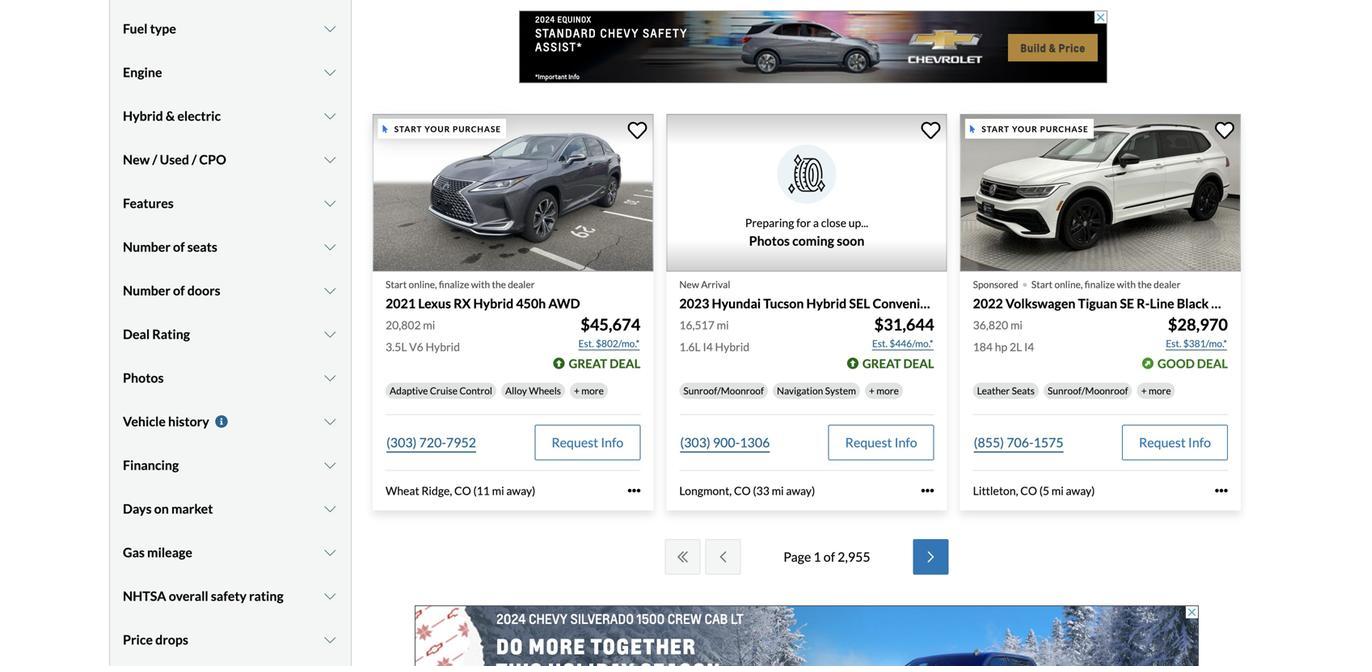 Task type: describe. For each thing, give the bounding box(es) containing it.
chevron right image
[[923, 550, 939, 563]]

new arrival 2023 hyundai tucson hybrid sel convenience awd
[[679, 279, 982, 311]]

request info for ·
[[1139, 434, 1211, 450]]

1575
[[1034, 434, 1064, 450]]

ellipsis h image for online,
[[628, 484, 640, 497]]

engine
[[123, 64, 162, 80]]

1.6l
[[679, 340, 701, 354]]

online, inside sponsored · start online, finalize with the dealer 2022 volkswagen tiguan se r-line black 4motion
[[1054, 279, 1083, 290]]

leather
[[977, 385, 1010, 396]]

900-
[[713, 434, 740, 450]]

+ more for ·
[[1141, 385, 1171, 396]]

purchase for ·
[[1040, 124, 1089, 134]]

littleton,
[[973, 484, 1018, 497]]

vehicle photo unavailable image
[[666, 114, 947, 272]]

184
[[973, 340, 993, 354]]

your for online,
[[425, 124, 450, 134]]

deal for arrival
[[903, 356, 934, 371]]

electric
[[177, 108, 221, 124]]

engine button
[[123, 52, 338, 93]]

financing
[[123, 457, 179, 473]]

black
[[1177, 296, 1209, 311]]

$446/mo.*
[[889, 337, 933, 349]]

your for ·
[[1012, 124, 1038, 134]]

chevron down image for photos
[[322, 371, 338, 384]]

hybrid inside hybrid & electric 'dropdown button'
[[123, 108, 163, 124]]

chevron down image for features
[[322, 197, 338, 210]]

number for number of seats
[[123, 239, 170, 255]]

great for $31,644
[[862, 356, 901, 371]]

1 vertical spatial advertisement region
[[415, 605, 1199, 666]]

·
[[1022, 268, 1028, 298]]

$28,970
[[1168, 315, 1228, 334]]

the inside start online, finalize with the dealer 2021 lexus rx hybrid 450h awd
[[492, 279, 506, 290]]

alloy
[[505, 385, 527, 396]]

deal
[[123, 326, 150, 342]]

chevron down image for days on market
[[322, 502, 338, 515]]

navigation system
[[777, 385, 856, 396]]

seats
[[187, 239, 217, 255]]

start your purchase for online,
[[394, 124, 501, 134]]

706-
[[1007, 434, 1034, 450]]

info for arrival
[[894, 434, 917, 450]]

fuel type button
[[123, 8, 338, 49]]

20,802 mi 3.5l v6 hybrid
[[386, 318, 460, 354]]

(303) 720-7952 button
[[386, 425, 477, 460]]

nhtsa overall safety rating button
[[123, 576, 338, 616]]

lexus
[[418, 296, 451, 311]]

convenience
[[873, 296, 948, 311]]

(11
[[473, 484, 490, 497]]

(303) for $45,674
[[386, 434, 417, 450]]

(303) for $31,644
[[680, 434, 710, 450]]

arrival
[[701, 279, 730, 290]]

seats
[[1012, 385, 1035, 396]]

chevron down image for financing
[[322, 459, 338, 472]]

more for ·
[[1149, 385, 1171, 396]]

awd inside start online, finalize with the dealer 2021 lexus rx hybrid 450h awd
[[548, 296, 580, 311]]

start your purchase for ·
[[982, 124, 1089, 134]]

sel
[[849, 296, 870, 311]]

r-
[[1137, 296, 1150, 311]]

ellipsis h image for arrival
[[921, 484, 934, 497]]

ellipsis h image for ·
[[1215, 484, 1228, 497]]

cruise
[[430, 385, 458, 396]]

days on market
[[123, 501, 213, 516]]

1306
[[740, 434, 770, 450]]

est. for arrival
[[872, 337, 888, 349]]

1 away) from the left
[[506, 484, 535, 497]]

info circle image
[[213, 415, 229, 428]]

great deal for $31,644
[[862, 356, 934, 371]]

$31,644 est. $446/mo.*
[[872, 315, 934, 349]]

nhtsa
[[123, 588, 166, 604]]

page
[[784, 549, 811, 565]]

rx
[[454, 296, 471, 311]]

mileage
[[147, 544, 192, 560]]

(33
[[753, 484, 769, 497]]

number for number of doors
[[123, 282, 170, 298]]

(303) 900-1306
[[680, 434, 770, 450]]

leather seats
[[977, 385, 1035, 396]]

fuel
[[123, 21, 148, 36]]

est. for ·
[[1166, 337, 1181, 349]]

wheat
[[386, 484, 419, 497]]

history
[[168, 413, 209, 429]]

market
[[171, 501, 213, 516]]

control
[[459, 385, 492, 396]]

new for new arrival 2023 hyundai tucson hybrid sel convenience awd
[[679, 279, 699, 290]]

adaptive
[[390, 385, 428, 396]]

2022
[[973, 296, 1003, 311]]

request for ·
[[1139, 434, 1186, 450]]

request info button for ·
[[1122, 425, 1228, 460]]

adaptive cruise control
[[390, 385, 492, 396]]

$31,644
[[874, 315, 934, 334]]

days
[[123, 501, 152, 516]]

chevron down image for gas mileage
[[322, 546, 338, 559]]

system
[[825, 385, 856, 396]]

v6
[[409, 340, 423, 354]]

request info button for arrival
[[828, 425, 934, 460]]

+ more for online,
[[574, 385, 604, 396]]

hybrid inside start online, finalize with the dealer 2021 lexus rx hybrid 450h awd
[[473, 296, 513, 311]]

rating
[[152, 326, 190, 342]]

1
[[814, 549, 821, 565]]

number of seats button
[[123, 227, 338, 267]]

number of doors
[[123, 282, 220, 298]]

start online, finalize with the dealer 2021 lexus rx hybrid 450h awd
[[386, 279, 580, 311]]

1 / from the left
[[152, 152, 157, 167]]

2021
[[386, 296, 416, 311]]

chevron down image for number of seats
[[322, 240, 338, 253]]

est. for online,
[[578, 337, 594, 349]]

request info button for online,
[[535, 425, 640, 460]]

request info for online,
[[552, 434, 624, 450]]

est. $446/mo.* button
[[871, 335, 934, 352]]

36,820 mi 184 hp 2l i4
[[973, 318, 1034, 354]]

est. $802/mo.* button
[[578, 335, 640, 352]]

hp
[[995, 340, 1007, 354]]

mi right the (5
[[1051, 484, 1064, 497]]

$45,674 est. $802/mo.*
[[578, 315, 640, 349]]

request info for arrival
[[845, 434, 917, 450]]



Task type: locate. For each thing, give the bounding box(es) containing it.
hybrid inside 20,802 mi 3.5l v6 hybrid
[[426, 340, 460, 354]]

drops
[[155, 632, 188, 647]]

2 horizontal spatial away)
[[1066, 484, 1095, 497]]

finalize inside start online, finalize with the dealer 2021 lexus rx hybrid 450h awd
[[439, 279, 469, 290]]

chevron down image for nhtsa overall safety rating
[[322, 590, 338, 603]]

online, up 'lexus'
[[409, 279, 437, 290]]

2 start your purchase from the left
[[982, 124, 1089, 134]]

away) for ·
[[1066, 484, 1095, 497]]

1 awd from the left
[[548, 296, 580, 311]]

2 number from the top
[[123, 282, 170, 298]]

1 horizontal spatial (303)
[[680, 434, 710, 450]]

1 (303) from the left
[[386, 434, 417, 450]]

more right wheels
[[581, 385, 604, 396]]

chevron down image inside price drops dropdown button
[[322, 633, 338, 646]]

3 away) from the left
[[1066, 484, 1095, 497]]

sunroof/moonroof right the "seats"
[[1048, 385, 1128, 396]]

hyundai
[[712, 296, 761, 311]]

i4 right the 2l
[[1024, 340, 1034, 354]]

great deal down est. $446/mo.* "button"
[[862, 356, 934, 371]]

2 i4 from the left
[[1024, 340, 1034, 354]]

2 sunroof/moonroof from the left
[[1048, 385, 1128, 396]]

request for online,
[[552, 434, 598, 450]]

chevron down image inside the engine dropdown button
[[322, 66, 338, 79]]

awd inside new arrival 2023 hyundai tucson hybrid sel convenience awd
[[950, 296, 982, 311]]

1 deal from the left
[[610, 356, 640, 371]]

new left used
[[123, 152, 150, 167]]

your right mouse pointer image
[[1012, 124, 1038, 134]]

2 + from the left
[[869, 385, 875, 396]]

start your purchase
[[394, 124, 501, 134], [982, 124, 1089, 134]]

hybrid & electric
[[123, 108, 221, 124]]

purchase for online,
[[453, 124, 501, 134]]

i4 inside 16,517 mi 1.6l i4 hybrid
[[703, 340, 713, 354]]

(303)
[[386, 434, 417, 450], [680, 434, 710, 450]]

7 chevron down image from the top
[[322, 459, 338, 472]]

hybrid right 1.6l
[[715, 340, 749, 354]]

1 horizontal spatial your
[[1012, 124, 1038, 134]]

type
[[150, 21, 176, 36]]

online, up volkswagen
[[1054, 279, 1083, 290]]

&
[[166, 108, 175, 124]]

1 horizontal spatial the
[[1138, 279, 1152, 290]]

1 horizontal spatial request info button
[[828, 425, 934, 460]]

2 chevron down image from the top
[[322, 197, 338, 210]]

+ more for arrival
[[869, 385, 899, 396]]

3 + more from the left
[[1141, 385, 1171, 396]]

number up deal rating
[[123, 282, 170, 298]]

0 horizontal spatial info
[[601, 434, 624, 450]]

i4 right 1.6l
[[703, 340, 713, 354]]

3.5l
[[386, 340, 407, 354]]

0 horizontal spatial request info
[[552, 434, 624, 450]]

5 chevron down image from the top
[[322, 502, 338, 515]]

0 vertical spatial number
[[123, 239, 170, 255]]

2 co from the left
[[734, 484, 751, 497]]

0 horizontal spatial + more
[[574, 385, 604, 396]]

2 horizontal spatial est.
[[1166, 337, 1181, 349]]

new inside new arrival 2023 hyundai tucson hybrid sel convenience awd
[[679, 279, 699, 290]]

$28,970 est. $381/mo.*
[[1166, 315, 1228, 349]]

1 + from the left
[[574, 385, 580, 396]]

great deal
[[569, 356, 640, 371], [862, 356, 934, 371]]

2 the from the left
[[1138, 279, 1152, 290]]

0 horizontal spatial request info button
[[535, 425, 640, 460]]

2 away) from the left
[[786, 484, 815, 497]]

great down est. $446/mo.* "button"
[[862, 356, 901, 371]]

1 horizontal spatial dealer
[[1154, 279, 1181, 290]]

0 horizontal spatial deal
[[610, 356, 640, 371]]

co left the (5
[[1020, 484, 1037, 497]]

chevron down image inside days on market dropdown button
[[322, 502, 338, 515]]

2 with from the left
[[1117, 279, 1136, 290]]

2 horizontal spatial + more
[[1141, 385, 1171, 396]]

price drops
[[123, 632, 188, 647]]

awd right 450h
[[548, 296, 580, 311]]

(303) inside button
[[680, 434, 710, 450]]

deal for online,
[[610, 356, 640, 371]]

2 dealer from the left
[[1154, 279, 1181, 290]]

chevron double left image
[[674, 550, 691, 563]]

volkswagen
[[1005, 296, 1075, 311]]

3 co from the left
[[1020, 484, 1037, 497]]

chevron down image for hybrid & electric
[[322, 109, 338, 122]]

9 chevron down image from the top
[[322, 633, 338, 646]]

mouse pointer image
[[383, 125, 388, 133]]

fuel type
[[123, 21, 176, 36]]

0 horizontal spatial online,
[[409, 279, 437, 290]]

1 purchase from the left
[[453, 124, 501, 134]]

0 horizontal spatial great
[[569, 356, 607, 371]]

dealer up 450h
[[508, 279, 535, 290]]

1 horizontal spatial + more
[[869, 385, 899, 396]]

request info down wheels
[[552, 434, 624, 450]]

se
[[1120, 296, 1134, 311]]

450h
[[516, 296, 546, 311]]

start right '·'
[[1031, 279, 1053, 290]]

3 ellipsis h image from the left
[[1215, 484, 1228, 497]]

1 great deal from the left
[[569, 356, 640, 371]]

request info down system
[[845, 434, 917, 450]]

2 horizontal spatial co
[[1020, 484, 1037, 497]]

great down est. $802/mo.* "button"
[[569, 356, 607, 371]]

+ more right wheels
[[574, 385, 604, 396]]

2 (303) from the left
[[680, 434, 710, 450]]

1 more from the left
[[581, 385, 604, 396]]

mi inside 36,820 mi 184 hp 2l i4
[[1010, 318, 1023, 332]]

number
[[123, 239, 170, 255], [123, 282, 170, 298]]

+ more down the good
[[1141, 385, 1171, 396]]

(303) left 720-
[[386, 434, 417, 450]]

1 horizontal spatial request info
[[845, 434, 917, 450]]

chevron down image inside 'nhtsa overall safety rating' dropdown button
[[322, 590, 338, 603]]

1 + more from the left
[[574, 385, 604, 396]]

1 with from the left
[[471, 279, 490, 290]]

great deal for $45,674
[[569, 356, 640, 371]]

chevron down image inside 'gas mileage' dropdown button
[[322, 546, 338, 559]]

deal rating
[[123, 326, 190, 342]]

1 horizontal spatial away)
[[786, 484, 815, 497]]

of left doors
[[173, 282, 185, 298]]

2 horizontal spatial request
[[1139, 434, 1186, 450]]

2 horizontal spatial request info button
[[1122, 425, 1228, 460]]

0 horizontal spatial finalize
[[439, 279, 469, 290]]

rating
[[249, 588, 284, 604]]

6 chevron down image from the top
[[322, 371, 338, 384]]

hybrid right 'rx'
[[473, 296, 513, 311]]

3 deal from the left
[[1197, 356, 1228, 371]]

chevron left image
[[715, 550, 731, 563]]

1 horizontal spatial i4
[[1024, 340, 1034, 354]]

chevron down image inside financing dropdown button
[[322, 459, 338, 472]]

chevron down image for engine
[[322, 66, 338, 79]]

1 horizontal spatial finalize
[[1085, 279, 1115, 290]]

4 chevron down image from the top
[[322, 240, 338, 253]]

0 horizontal spatial more
[[581, 385, 604, 396]]

start up 2021 on the left top of page
[[386, 279, 407, 290]]

3 more from the left
[[1149, 385, 1171, 396]]

1 horizontal spatial ellipsis h image
[[921, 484, 934, 497]]

chevron down image inside fuel type dropdown button
[[322, 22, 338, 35]]

mi right (11
[[492, 484, 504, 497]]

start right mouse pointer icon
[[394, 124, 422, 134]]

with inside sponsored · start online, finalize with the dealer 2022 volkswagen tiguan se r-line black 4motion
[[1117, 279, 1136, 290]]

0 horizontal spatial away)
[[506, 484, 535, 497]]

0 vertical spatial advertisement region
[[519, 10, 1107, 83]]

finalize up 'rx'
[[439, 279, 469, 290]]

more for online,
[[581, 385, 604, 396]]

1 horizontal spatial start your purchase
[[982, 124, 1089, 134]]

1 vertical spatial of
[[173, 282, 185, 298]]

2 online, from the left
[[1054, 279, 1083, 290]]

1 horizontal spatial with
[[1117, 279, 1136, 290]]

2 vertical spatial of
[[824, 549, 835, 565]]

price
[[123, 632, 153, 647]]

2 great deal from the left
[[862, 356, 934, 371]]

start your purchase right mouse pointer icon
[[394, 124, 501, 134]]

(303) 900-1306 button
[[679, 425, 771, 460]]

number down features
[[123, 239, 170, 255]]

co for ·
[[1020, 484, 1037, 497]]

0 horizontal spatial +
[[574, 385, 580, 396]]

request info button down the good
[[1122, 425, 1228, 460]]

start your purchase right mouse pointer image
[[982, 124, 1089, 134]]

the inside sponsored · start online, finalize with the dealer 2022 volkswagen tiguan se r-line black 4motion
[[1138, 279, 1152, 290]]

1 horizontal spatial co
[[734, 484, 751, 497]]

request info button down wheels
[[535, 425, 640, 460]]

3 request from the left
[[1139, 434, 1186, 450]]

2 deal from the left
[[903, 356, 934, 371]]

chevron down image inside deal rating dropdown button
[[322, 328, 338, 341]]

1 your from the left
[[425, 124, 450, 134]]

1 horizontal spatial great
[[862, 356, 901, 371]]

deal for ·
[[1197, 356, 1228, 371]]

2 request info button from the left
[[828, 425, 934, 460]]

0 horizontal spatial the
[[492, 279, 506, 290]]

number of doors button
[[123, 270, 338, 311]]

great
[[569, 356, 607, 371], [862, 356, 901, 371]]

2 est. from the left
[[872, 337, 888, 349]]

0 horizontal spatial start your purchase
[[394, 124, 501, 134]]

$381/mo.*
[[1183, 337, 1227, 349]]

dealer inside sponsored · start online, finalize with the dealer 2022 volkswagen tiguan se r-line black 4motion
[[1154, 279, 1181, 290]]

0 horizontal spatial awd
[[548, 296, 580, 311]]

chevron down image inside number of seats dropdown button
[[322, 240, 338, 253]]

hybrid inside 16,517 mi 1.6l i4 hybrid
[[715, 340, 749, 354]]

+ for online,
[[574, 385, 580, 396]]

financing button
[[123, 445, 338, 485]]

away) right (33
[[786, 484, 815, 497]]

1 horizontal spatial est.
[[872, 337, 888, 349]]

$802/mo.*
[[596, 337, 640, 349]]

0 horizontal spatial request
[[552, 434, 598, 450]]

dealer inside start online, finalize with the dealer 2021 lexus rx hybrid 450h awd
[[508, 279, 535, 290]]

0 horizontal spatial purchase
[[453, 124, 501, 134]]

est. down $45,674
[[578, 337, 594, 349]]

with inside start online, finalize with the dealer 2021 lexus rx hybrid 450h awd
[[471, 279, 490, 290]]

chevron down image inside hybrid & electric 'dropdown button'
[[322, 109, 338, 122]]

(5
[[1039, 484, 1049, 497]]

720-
[[419, 434, 446, 450]]

1 horizontal spatial awd
[[950, 296, 982, 311]]

/ left used
[[152, 152, 157, 167]]

start right mouse pointer image
[[982, 124, 1010, 134]]

2 info from the left
[[894, 434, 917, 450]]

good deal
[[1157, 356, 1228, 371]]

2 purchase from the left
[[1040, 124, 1089, 134]]

0 horizontal spatial new
[[123, 152, 150, 167]]

2 horizontal spatial more
[[1149, 385, 1171, 396]]

chevron down image inside new / used / cpo dropdown button
[[322, 153, 338, 166]]

2 horizontal spatial +
[[1141, 385, 1147, 396]]

new inside dropdown button
[[123, 152, 150, 167]]

hybrid left "&"
[[123, 108, 163, 124]]

est. inside $28,970 est. $381/mo.*
[[1166, 337, 1181, 349]]

1 co from the left
[[454, 484, 471, 497]]

of left the seats
[[173, 239, 185, 255]]

ellipsis h image
[[628, 484, 640, 497], [921, 484, 934, 497], [1215, 484, 1228, 497]]

1 horizontal spatial new
[[679, 279, 699, 290]]

away) right (11
[[506, 484, 535, 497]]

1 est. from the left
[[578, 337, 594, 349]]

sunroof/moonroof up (303) 900-1306
[[683, 385, 764, 396]]

hybrid left sel
[[806, 296, 847, 311]]

1 chevron down image from the top
[[322, 66, 338, 79]]

20,802
[[386, 318, 421, 332]]

online, inside start online, finalize with the dealer 2021 lexus rx hybrid 450h awd
[[409, 279, 437, 290]]

(303) 720-7952
[[386, 434, 476, 450]]

request info button
[[535, 425, 640, 460], [828, 425, 934, 460], [1122, 425, 1228, 460]]

1 request info from the left
[[552, 434, 624, 450]]

new / used / cpo button
[[123, 139, 338, 180]]

finalize inside sponsored · start online, finalize with the dealer 2022 volkswagen tiguan se r-line black 4motion
[[1085, 279, 1115, 290]]

2 your from the left
[[1012, 124, 1038, 134]]

1 online, from the left
[[409, 279, 437, 290]]

gray 2021 lexus rx hybrid 450h awd suv / crossover all-wheel drive continuously variable transmission image
[[373, 114, 653, 272]]

tiguan
[[1078, 296, 1117, 311]]

mi right (33
[[772, 484, 784, 497]]

online,
[[409, 279, 437, 290], [1054, 279, 1083, 290]]

mi inside 16,517 mi 1.6l i4 hybrid
[[717, 318, 729, 332]]

0 horizontal spatial /
[[152, 152, 157, 167]]

2,955
[[838, 549, 870, 565]]

doors
[[187, 282, 220, 298]]

of for doors
[[173, 282, 185, 298]]

request for arrival
[[845, 434, 892, 450]]

hybrid
[[123, 108, 163, 124], [473, 296, 513, 311], [806, 296, 847, 311], [426, 340, 460, 354], [715, 340, 749, 354]]

2 ellipsis h image from the left
[[921, 484, 934, 497]]

3 request info button from the left
[[1122, 425, 1228, 460]]

chevron down image inside number of doors dropdown button
[[322, 284, 338, 297]]

co
[[454, 484, 471, 497], [734, 484, 751, 497], [1020, 484, 1037, 497]]

2l
[[1010, 340, 1022, 354]]

/ left cpo
[[192, 152, 197, 167]]

3 est. from the left
[[1166, 337, 1181, 349]]

overall
[[169, 588, 208, 604]]

hybrid inside new arrival 2023 hyundai tucson hybrid sel convenience awd
[[806, 296, 847, 311]]

alloy wheels
[[505, 385, 561, 396]]

advertisement region
[[519, 10, 1107, 83], [415, 605, 1199, 666]]

est. up the good
[[1166, 337, 1181, 349]]

+ for arrival
[[869, 385, 875, 396]]

away) right the (5
[[1066, 484, 1095, 497]]

vehicle history
[[123, 413, 209, 429]]

days on market button
[[123, 489, 338, 529]]

3 request info from the left
[[1139, 434, 1211, 450]]

chevron down image for fuel type
[[322, 22, 338, 35]]

0 horizontal spatial dealer
[[508, 279, 535, 290]]

36,820
[[973, 318, 1008, 332]]

2 horizontal spatial info
[[1188, 434, 1211, 450]]

1 horizontal spatial request
[[845, 434, 892, 450]]

(855) 706-1575 button
[[973, 425, 1064, 460]]

start
[[394, 124, 422, 134], [982, 124, 1010, 134], [386, 279, 407, 290], [1031, 279, 1053, 290]]

est. $381/mo.* button
[[1165, 335, 1228, 352]]

0 horizontal spatial ellipsis h image
[[628, 484, 640, 497]]

1 horizontal spatial purchase
[[1040, 124, 1089, 134]]

3 chevron down image from the top
[[322, 153, 338, 166]]

chevron down image for price drops
[[322, 633, 338, 646]]

new up 2023
[[679, 279, 699, 290]]

6 chevron down image from the top
[[322, 546, 338, 559]]

wheels
[[529, 385, 561, 396]]

deal down $381/mo.*
[[1197, 356, 1228, 371]]

mi up the 2l
[[1010, 318, 1023, 332]]

5 chevron down image from the top
[[322, 284, 338, 297]]

photos
[[123, 370, 164, 386]]

1 i4 from the left
[[703, 340, 713, 354]]

chevron down image inside features dropdown button
[[322, 197, 338, 210]]

longmont, co (33 mi away)
[[679, 484, 815, 497]]

est. down $31,644 in the right of the page
[[872, 337, 888, 349]]

0 vertical spatial new
[[123, 152, 150, 167]]

2 request from the left
[[845, 434, 892, 450]]

more
[[581, 385, 604, 396], [876, 385, 899, 396], [1149, 385, 1171, 396]]

more for arrival
[[876, 385, 899, 396]]

deal down $802/mo.*
[[610, 356, 640, 371]]

safety
[[211, 588, 247, 604]]

0 vertical spatial of
[[173, 239, 185, 255]]

chevron down image
[[322, 66, 338, 79], [322, 197, 338, 210], [322, 328, 338, 341], [322, 415, 338, 428], [322, 502, 338, 515], [322, 546, 338, 559]]

1 vertical spatial number
[[123, 282, 170, 298]]

0 horizontal spatial great deal
[[569, 356, 640, 371]]

line
[[1150, 296, 1174, 311]]

1 vertical spatial new
[[679, 279, 699, 290]]

awd up the 36,820 at the right top
[[950, 296, 982, 311]]

2 horizontal spatial ellipsis h image
[[1215, 484, 1228, 497]]

deal down $446/mo.* on the bottom right of the page
[[903, 356, 934, 371]]

1 horizontal spatial more
[[876, 385, 899, 396]]

deal
[[610, 356, 640, 371], [903, 356, 934, 371], [1197, 356, 1228, 371]]

vehicle
[[123, 413, 166, 429]]

0 horizontal spatial your
[[425, 124, 450, 134]]

1 sunroof/moonroof from the left
[[683, 385, 764, 396]]

0 horizontal spatial co
[[454, 484, 471, 497]]

info for ·
[[1188, 434, 1211, 450]]

mi down hyundai
[[717, 318, 729, 332]]

co for arrival
[[734, 484, 751, 497]]

more right system
[[876, 385, 899, 396]]

(303) left 900-
[[680, 434, 710, 450]]

0 horizontal spatial est.
[[578, 337, 594, 349]]

2 / from the left
[[192, 152, 197, 167]]

sponsored
[[973, 279, 1018, 290]]

littleton, co (5 mi away)
[[973, 484, 1095, 497]]

1 the from the left
[[492, 279, 506, 290]]

mi down 'lexus'
[[423, 318, 435, 332]]

chevron down image for new / used / cpo
[[322, 153, 338, 166]]

0 horizontal spatial (303)
[[386, 434, 417, 450]]

with
[[471, 279, 490, 290], [1117, 279, 1136, 290]]

est. inside the "$45,674 est. $802/mo.*"
[[578, 337, 594, 349]]

2 horizontal spatial request info
[[1139, 434, 1211, 450]]

chevron down image
[[322, 22, 338, 35], [322, 109, 338, 122], [322, 153, 338, 166], [322, 240, 338, 253], [322, 284, 338, 297], [322, 371, 338, 384], [322, 459, 338, 472], [322, 590, 338, 603], [322, 633, 338, 646]]

1 start your purchase from the left
[[394, 124, 501, 134]]

3 + from the left
[[1141, 385, 1147, 396]]

mouse pointer image
[[970, 125, 975, 133]]

(303) inside button
[[386, 434, 417, 450]]

1 great from the left
[[569, 356, 607, 371]]

away) for arrival
[[786, 484, 815, 497]]

1 ellipsis h image from the left
[[628, 484, 640, 497]]

hybrid & electric button
[[123, 96, 338, 136]]

1 request info button from the left
[[535, 425, 640, 460]]

nhtsa overall safety rating
[[123, 588, 284, 604]]

hybrid right v6
[[426, 340, 460, 354]]

+ for ·
[[1141, 385, 1147, 396]]

gas mileage
[[123, 544, 192, 560]]

new for new / used / cpo
[[123, 152, 150, 167]]

1 dealer from the left
[[508, 279, 535, 290]]

3 info from the left
[[1188, 434, 1211, 450]]

est. inside $31,644 est. $446/mo.*
[[872, 337, 888, 349]]

2 great from the left
[[862, 356, 901, 371]]

of right 1
[[824, 549, 835, 565]]

oryx white pearl 2022 volkswagen tiguan se r-line black 4motion suv / crossover all-wheel drive 8-speed automatic image
[[960, 114, 1241, 272]]

great deal down est. $802/mo.* "button"
[[569, 356, 640, 371]]

price drops button
[[123, 620, 338, 660]]

1 finalize from the left
[[439, 279, 469, 290]]

2023
[[679, 296, 709, 311]]

request info button down system
[[828, 425, 934, 460]]

3 chevron down image from the top
[[322, 328, 338, 341]]

info for online,
[[601, 434, 624, 450]]

4 chevron down image from the top
[[322, 415, 338, 428]]

your right mouse pointer icon
[[425, 124, 450, 134]]

co left (33
[[734, 484, 751, 497]]

1 horizontal spatial online,
[[1054, 279, 1083, 290]]

1 horizontal spatial /
[[192, 152, 197, 167]]

mi
[[423, 318, 435, 332], [717, 318, 729, 332], [1010, 318, 1023, 332], [492, 484, 504, 497], [772, 484, 784, 497], [1051, 484, 1064, 497]]

1 request from the left
[[552, 434, 598, 450]]

16,517
[[679, 318, 714, 332]]

request down the good
[[1139, 434, 1186, 450]]

0 horizontal spatial with
[[471, 279, 490, 290]]

new / used / cpo
[[123, 152, 226, 167]]

co left (11
[[454, 484, 471, 497]]

cpo
[[199, 152, 226, 167]]

1 horizontal spatial deal
[[903, 356, 934, 371]]

2 more from the left
[[876, 385, 899, 396]]

longmont,
[[679, 484, 732, 497]]

+ more right system
[[869, 385, 899, 396]]

chevron down image for number of doors
[[322, 284, 338, 297]]

request
[[552, 434, 598, 450], [845, 434, 892, 450], [1139, 434, 1186, 450]]

number of seats
[[123, 239, 217, 255]]

1 chevron down image from the top
[[322, 22, 338, 35]]

1 info from the left
[[601, 434, 624, 450]]

2 request info from the left
[[845, 434, 917, 450]]

more down the good
[[1149, 385, 1171, 396]]

gas mileage button
[[123, 532, 338, 573]]

dealer up line
[[1154, 279, 1181, 290]]

2 horizontal spatial deal
[[1197, 356, 1228, 371]]

2 finalize from the left
[[1085, 279, 1115, 290]]

request down wheels
[[552, 434, 598, 450]]

1 horizontal spatial sunroof/moonroof
[[1048, 385, 1128, 396]]

2 awd from the left
[[950, 296, 982, 311]]

1 horizontal spatial +
[[869, 385, 875, 396]]

tucson
[[763, 296, 804, 311]]

chevron down image inside photos dropdown button
[[322, 371, 338, 384]]

chevron down image for deal rating
[[322, 328, 338, 341]]

great for $45,674
[[569, 356, 607, 371]]

1 horizontal spatial info
[[894, 434, 917, 450]]

mi inside 20,802 mi 3.5l v6 hybrid
[[423, 318, 435, 332]]

2 chevron down image from the top
[[322, 109, 338, 122]]

start inside start online, finalize with the dealer 2021 lexus rx hybrid 450h awd
[[386, 279, 407, 290]]

page 1 of 2,955
[[784, 549, 870, 565]]

start inside sponsored · start online, finalize with the dealer 2022 volkswagen tiguan se r-line black 4motion
[[1031, 279, 1053, 290]]

good
[[1157, 356, 1195, 371]]

0 horizontal spatial sunroof/moonroof
[[683, 385, 764, 396]]

8 chevron down image from the top
[[322, 590, 338, 603]]

(855)
[[974, 434, 1004, 450]]

i4 inside 36,820 mi 184 hp 2l i4
[[1024, 340, 1034, 354]]

0 horizontal spatial i4
[[703, 340, 713, 354]]

request down system
[[845, 434, 892, 450]]

1 number from the top
[[123, 239, 170, 255]]

request info down the good
[[1139, 434, 1211, 450]]

1 horizontal spatial great deal
[[862, 356, 934, 371]]

finalize up tiguan on the top right of the page
[[1085, 279, 1115, 290]]

of for seats
[[173, 239, 185, 255]]

4motion
[[1211, 296, 1261, 311]]

$45,674
[[581, 315, 640, 334]]

2 + more from the left
[[869, 385, 899, 396]]



Task type: vqa. For each thing, say whether or not it's contained in the screenshot.
the of related to seats
yes



